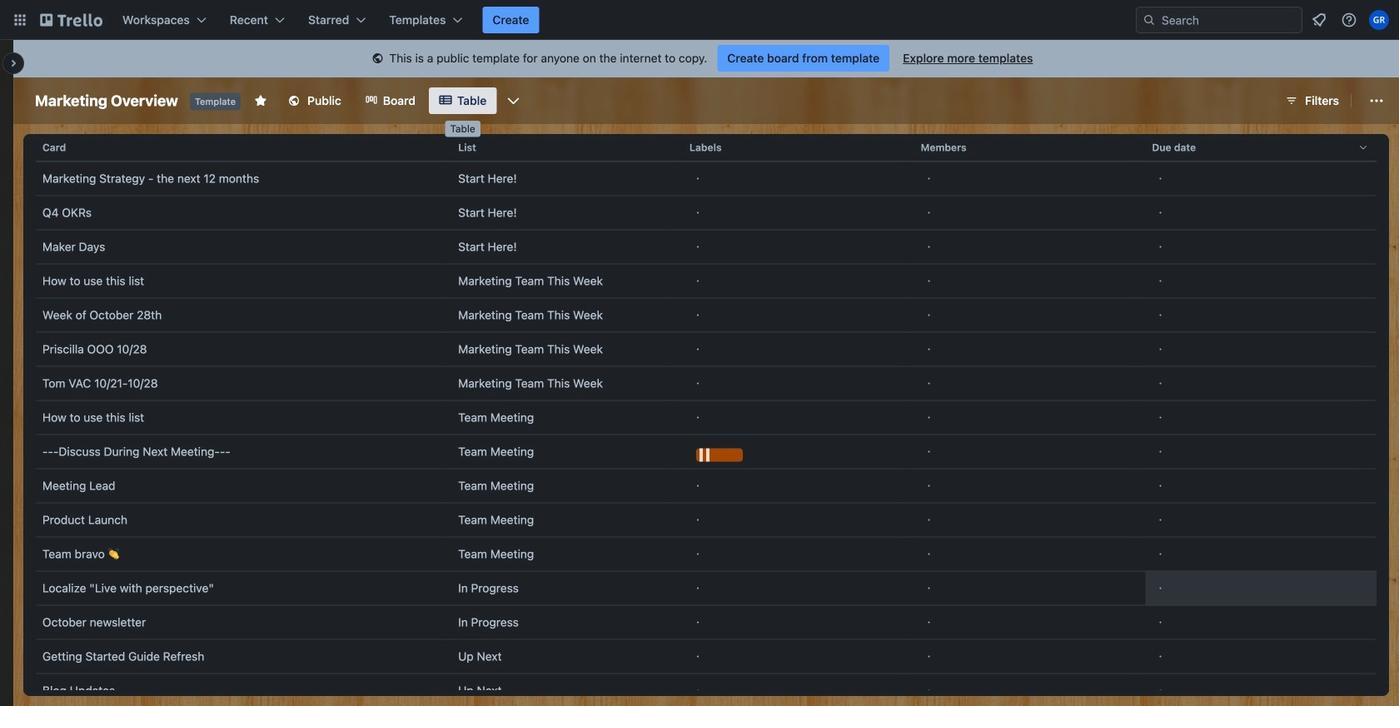 Task type: locate. For each thing, give the bounding box(es) containing it.
16 row from the top
[[36, 640, 1377, 674]]

0 notifications image
[[1309, 10, 1329, 30]]

color: orange, title: none image
[[696, 449, 743, 462]]

Search field
[[1136, 7, 1303, 33]]

row
[[36, 127, 1377, 167], [36, 162, 1377, 196], [36, 196, 1377, 230], [36, 230, 1377, 264], [36, 264, 1377, 298], [36, 298, 1377, 332], [36, 332, 1377, 366], [36, 366, 1377, 401], [36, 401, 1377, 435], [36, 435, 1377, 469], [36, 469, 1377, 503], [36, 503, 1377, 537], [36, 537, 1377, 571], [36, 571, 1377, 605], [36, 605, 1377, 640], [36, 640, 1377, 674], [36, 674, 1377, 706]]

cell
[[1145, 572, 1377, 605]]

11 row from the top
[[36, 469, 1377, 503]]

show menu image
[[1368, 92, 1385, 109]]

9 row from the top
[[36, 401, 1377, 435]]

table
[[23, 127, 1389, 706]]

15 row from the top
[[36, 605, 1377, 640]]

Board name text field
[[27, 87, 186, 114]]

tooltip
[[445, 121, 480, 137]]

open information menu image
[[1341, 12, 1358, 28]]



Task type: vqa. For each thing, say whether or not it's contained in the screenshot.
search Field
yes



Task type: describe. For each thing, give the bounding box(es) containing it.
primary element
[[0, 0, 1399, 40]]

13 row from the top
[[36, 537, 1377, 571]]

2 row from the top
[[36, 162, 1377, 196]]

12 row from the top
[[36, 503, 1377, 537]]

3 row from the top
[[36, 196, 1377, 230]]

17 row from the top
[[36, 674, 1377, 706]]

7 row from the top
[[36, 332, 1377, 366]]

14 row from the top
[[36, 571, 1377, 605]]

back to home image
[[40, 7, 102, 33]]

customize views image
[[505, 92, 522, 109]]

4 row from the top
[[36, 230, 1377, 264]]

5 row from the top
[[36, 264, 1377, 298]]

sm image
[[369, 51, 386, 67]]

greg robinson (gregrobinson96) image
[[1369, 10, 1389, 30]]

search image
[[1143, 13, 1156, 27]]

10 row from the top
[[36, 435, 1377, 469]]

8 row from the top
[[36, 366, 1377, 401]]

6 row from the top
[[36, 298, 1377, 332]]

star or unstar board image
[[254, 94, 267, 107]]

1 row from the top
[[36, 127, 1377, 167]]



